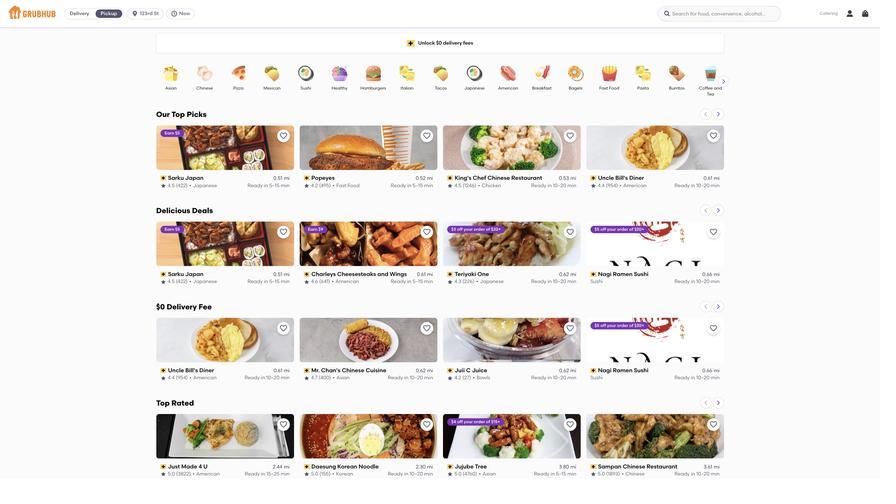 Task type: describe. For each thing, give the bounding box(es) containing it.
pickup
[[101, 11, 117, 17]]

ready for sarku japan logo related to delicious deals
[[248, 279, 263, 285]]

japanese down japanese image
[[465, 86, 485, 91]]

jujube tree
[[455, 464, 487, 470]]

• for the top uncle bill's diner logo star icon
[[620, 183, 622, 189]]

charleys cheesesteaks and wings
[[312, 271, 407, 278]]

fees
[[464, 40, 474, 46]]

2.44
[[273, 465, 283, 471]]

1 horizontal spatial restaurant
[[647, 464, 678, 470]]

main navigation navigation
[[0, 0, 881, 27]]

4.3
[[455, 279, 462, 285]]

chinese right chan's
[[342, 367, 365, 374]]

cuisine
[[366, 367, 387, 374]]

min for popeyes logo
[[424, 183, 433, 189]]

caret right icon image for delicious deals
[[716, 208, 722, 213]]

fee
[[199, 303, 212, 312]]

(1246)
[[463, 183, 477, 189]]

subscription pass image for king's chef chinese restaurant
[[448, 176, 454, 181]]

123rd st
[[140, 11, 159, 17]]

4.2 (495)
[[311, 183, 331, 189]]

5.0 (155)
[[311, 472, 331, 478]]

in for sampan chinese restaurant logo
[[692, 472, 696, 478]]

0.61 for the leftmost uncle bill's diner logo
[[274, 368, 283, 374]]

min for teriyaki one logo
[[568, 279, 577, 285]]

0 horizontal spatial (954)
[[176, 375, 188, 381]]

star icon image for sarku japan logo corresponding to our top picks
[[161, 183, 166, 189]]

chicken
[[482, 183, 502, 189]]

chinese up the • chinese
[[623, 464, 646, 470]]

mi for teriyaki one logo
[[571, 272, 577, 278]]

mr. chan's chinese cuisine logo image
[[300, 318, 438, 363]]

nagi for $0 delivery fee
[[599, 367, 612, 374]]

sushi image
[[294, 66, 318, 81]]

juii c juice logo image
[[443, 318, 581, 363]]

15–25
[[267, 472, 280, 478]]

sampan
[[599, 464, 622, 470]]

asian for jujube tree
[[483, 472, 496, 478]]

ready for king's chef chinese restaurant logo
[[532, 183, 547, 189]]

healthy image
[[328, 66, 352, 81]]

ready for popeyes logo
[[391, 183, 406, 189]]

in for charleys cheesesteaks and wings logo
[[408, 279, 412, 285]]

(422) for top
[[176, 183, 188, 189]]

fast food image
[[598, 66, 622, 81]]

5.0 (1893)
[[598, 472, 621, 478]]

delivery inside button
[[70, 11, 89, 17]]

mi for daesung korean noodle logo
[[428, 465, 433, 471]]

ready for sampan chinese restaurant logo
[[675, 472, 690, 478]]

save this restaurant image for juii c juice
[[566, 325, 575, 333]]

hamburgers image
[[361, 66, 386, 81]]

• japanese for our top picks
[[190, 183, 217, 189]]

• american for charleys cheesesteaks and wings logo's subscription pass icon
[[332, 279, 359, 285]]

0 horizontal spatial top
[[156, 399, 170, 408]]

subscription pass image for daesung korean noodle logo
[[304, 465, 310, 470]]

bill's for the top uncle bill's diner logo
[[616, 175, 629, 181]]

coffee and tea image
[[699, 66, 724, 81]]

asian image
[[159, 66, 183, 81]]

0 horizontal spatial and
[[378, 271, 389, 278]]

mr. chan's chinese cuisine
[[312, 367, 387, 374]]

mi for charleys cheesesteaks and wings logo
[[428, 272, 433, 278]]

4
[[199, 464, 202, 470]]

tree
[[475, 464, 487, 470]]

asian for mr. chan's chinese cuisine
[[337, 375, 350, 381]]

ready in 10–20 min for daesung korean noodle logo
[[388, 472, 433, 478]]

0.66 mi for $0 delivery fee
[[703, 368, 720, 374]]

1 vertical spatial delivery
[[167, 303, 197, 312]]

5–15 for popeyes logo
[[413, 183, 423, 189]]

• asian for chan's
[[333, 375, 350, 381]]

nagi for delicious deals
[[599, 271, 612, 278]]

c
[[467, 367, 471, 374]]

save this restaurant image for daesung korean noodle
[[423, 421, 431, 429]]

mi for the just made 4 u logo at the left of the page
[[284, 465, 290, 471]]

• american for subscription pass icon corresponding to the leftmost uncle bill's diner logo
[[190, 375, 217, 381]]

$3
[[452, 227, 456, 232]]

star icon image for juii c juice logo
[[448, 376, 453, 381]]

unlock $0 delivery fees
[[419, 40, 474, 46]]

0.51 for our top picks
[[274, 176, 283, 182]]

0.61 mi for the top uncle bill's diner logo
[[704, 176, 720, 182]]

picks
[[187, 110, 207, 119]]

0 horizontal spatial uncle bill's diner logo image
[[156, 318, 294, 363]]

4.5 (422) for delicious
[[168, 279, 188, 285]]

japanese image
[[463, 66, 487, 81]]

(27)
[[463, 375, 472, 381]]

0 horizontal spatial $0
[[156, 303, 165, 312]]

star icon image for charleys cheesesteaks and wings logo
[[304, 279, 310, 285]]

coffee and tea
[[700, 86, 723, 97]]

ready for mr. chan's chinese cuisine logo
[[388, 375, 403, 381]]

tacos image
[[429, 66, 453, 81]]

0.62 mi for delicious deals
[[560, 272, 577, 278]]

ready for sarku japan logo corresponding to our top picks
[[248, 183, 263, 189]]

4.5 (422) for our
[[168, 183, 188, 189]]

catering button
[[816, 6, 844, 22]]

sarku for delicious
[[168, 271, 184, 278]]

jujube
[[455, 464, 474, 470]]

4.5 (1246)
[[455, 183, 477, 189]]

$9
[[319, 227, 323, 232]]

our
[[156, 110, 170, 119]]

2.30 mi
[[416, 465, 433, 471]]

american for the just made 4 u logo at the left of the page
[[196, 472, 220, 478]]

ready for the top uncle bill's diner logo
[[675, 183, 690, 189]]

nagi ramen sushi for $0 delivery fee
[[599, 367, 649, 374]]

mi for king's chef chinese restaurant logo
[[571, 176, 577, 182]]

123rd
[[140, 11, 153, 17]]

ramen for $0 delivery fee
[[613, 367, 633, 374]]

tea
[[708, 92, 715, 97]]

0.53 mi
[[560, 176, 577, 182]]

• american for just made 4 u subscription pass image
[[193, 472, 220, 478]]

juice
[[472, 367, 488, 374]]

0 vertical spatial food
[[610, 86, 620, 91]]

uncle for subscription pass icon associated with the top uncle bill's diner logo
[[599, 175, 615, 181]]

king's chef chinese restaurant
[[455, 175, 543, 181]]

tacos
[[435, 86, 447, 91]]

now button
[[166, 8, 198, 19]]

fast food
[[600, 86, 620, 91]]

4.2 for juii c juice
[[455, 375, 462, 381]]

in for king's chef chinese restaurant logo
[[548, 183, 552, 189]]

5–15 for charleys cheesesteaks and wings logo
[[413, 279, 423, 285]]

4.6 (641)
[[311, 279, 330, 285]]

chan's
[[321, 367, 341, 374]]

american for the top uncle bill's diner logo
[[624, 183, 647, 189]]

just made 4 u logo image
[[156, 415, 294, 459]]

american image
[[496, 66, 521, 81]]

st
[[154, 11, 159, 17]]

subscription pass image for the leftmost uncle bill's diner logo
[[161, 369, 167, 374]]

subscription pass image for popeyes logo
[[304, 176, 310, 181]]

star icon image for sampan chinese restaurant logo
[[591, 472, 597, 478]]

5–15 for sarku japan logo related to delicious deals
[[270, 279, 280, 285]]

• bowls
[[473, 375, 491, 381]]

Search for food, convenience, alcohol... search field
[[659, 6, 782, 21]]

svg image inside 123rd st button
[[132, 10, 139, 17]]

mi for the top uncle bill's diner logo
[[714, 176, 720, 182]]

0.52
[[416, 176, 426, 182]]

123rd st button
[[127, 8, 166, 19]]

4.5 for deals
[[168, 279, 175, 285]]

4.2 (27)
[[455, 375, 472, 381]]

subscription pass image for juii c juice
[[448, 369, 454, 374]]

5.0 (3822)
[[168, 472, 191, 478]]

(155)
[[320, 472, 331, 478]]

0 vertical spatial fast
[[600, 86, 609, 91]]

in for popeyes logo
[[408, 183, 412, 189]]

4.5 for top
[[168, 183, 175, 189]]

3.61
[[704, 465, 713, 471]]

and inside coffee and tea
[[715, 86, 723, 91]]

king's chef chinese restaurant logo image
[[443, 126, 581, 170]]

star icon image for the just made 4 u logo at the left of the page
[[161, 472, 166, 478]]

earn $9
[[308, 227, 323, 232]]

$20+ for $0 delivery fee
[[635, 323, 645, 328]]

(1893)
[[607, 472, 621, 478]]

ready in 5–15 min for charleys cheesesteaks and wings logo
[[391, 279, 433, 285]]

top rated
[[156, 399, 194, 408]]

pasta image
[[631, 66, 656, 81]]

• for star icon corresponding to mr. chan's chinese cuisine logo
[[333, 375, 335, 381]]

star icon image for the top uncle bill's diner logo
[[591, 183, 597, 189]]

subscription pass image for sampan chinese restaurant
[[591, 465, 597, 470]]

unlock
[[419, 40, 435, 46]]

0 horizontal spatial fast
[[337, 183, 347, 189]]

deals
[[192, 206, 213, 215]]

just
[[168, 464, 180, 470]]

$4 off your order of $15+
[[452, 420, 501, 425]]

earn left $9
[[308, 227, 318, 232]]

mi for the leftmost uncle bill's diner logo
[[284, 368, 290, 374]]

popeyes logo image
[[300, 126, 438, 170]]

nagi ramen sushi logo image for delicious deals
[[587, 222, 725, 267]]

delivery button
[[65, 8, 94, 19]]

3.80 mi
[[560, 465, 577, 471]]

mexican
[[264, 86, 281, 91]]

star icon image for king's chef chinese restaurant logo
[[448, 183, 453, 189]]

(4760)
[[463, 472, 478, 478]]

grubhub plus flag logo image
[[407, 40, 416, 47]]

min for the just made 4 u logo at the left of the page
[[281, 472, 290, 478]]

diner for the top uncle bill's diner logo
[[630, 175, 645, 181]]

4.4 for the leftmost uncle bill's diner logo
[[168, 375, 175, 381]]

4.2 for popeyes
[[311, 183, 318, 189]]

delicious deals
[[156, 206, 213, 215]]

4.5 down king's
[[455, 183, 462, 189]]

min for juii c juice logo
[[568, 375, 577, 381]]

mexican image
[[260, 66, 285, 81]]

• for star icon for king's chef chinese restaurant logo
[[479, 183, 480, 189]]

0 horizontal spatial asian
[[165, 86, 177, 91]]

sarku for our
[[168, 175, 184, 181]]

sarku japan logo image for delicious deals
[[156, 222, 294, 267]]

charleys cheesesteaks and wings logo image
[[300, 222, 438, 267]]

$3 off your order of $20+
[[452, 227, 501, 232]]

pizza
[[233, 86, 244, 91]]

$15+
[[492, 420, 501, 425]]

our top picks
[[156, 110, 207, 119]]

5.0 (4760)
[[455, 472, 478, 478]]

ready in 10–20 min for juii c juice logo
[[532, 375, 577, 381]]

pickup button
[[94, 8, 124, 19]]



Task type: locate. For each thing, give the bounding box(es) containing it.
italian
[[401, 86, 414, 91]]

0 horizontal spatial 0.61 mi
[[274, 368, 290, 374]]

1 4.5 (422) from the top
[[168, 183, 188, 189]]

1 vertical spatial japan
[[185, 271, 204, 278]]

1 horizontal spatial diner
[[630, 175, 645, 181]]

american for charleys cheesesteaks and wings logo
[[336, 279, 359, 285]]

sampan chinese restaurant logo image
[[587, 415, 725, 459]]

teriyaki one logo image
[[443, 222, 581, 267]]

1 vertical spatial nagi ramen sushi
[[599, 367, 649, 374]]

• for star icon for jujube tree logo
[[479, 472, 481, 478]]

ready in 15–25 min
[[245, 472, 290, 478]]

breakfast image
[[530, 66, 555, 81]]

earn $5
[[165, 131, 180, 136], [165, 227, 180, 232]]

0 vertical spatial (422)
[[176, 183, 188, 189]]

• asian for tree
[[479, 472, 496, 478]]

top right our
[[172, 110, 185, 119]]

chinese down chinese image
[[197, 86, 213, 91]]

one
[[478, 271, 489, 278]]

0 horizontal spatial uncle bill's diner
[[168, 367, 214, 374]]

mi for juii c juice logo
[[571, 368, 577, 374]]

4 5.0 from the left
[[598, 472, 606, 478]]

in for juii c juice logo
[[548, 375, 552, 381]]

food right (495) at the left
[[348, 183, 360, 189]]

1 vertical spatial restaurant
[[647, 464, 678, 470]]

save this restaurant image
[[566, 132, 575, 140], [710, 132, 718, 140], [279, 228, 288, 237], [710, 228, 718, 237], [423, 325, 431, 333], [710, 325, 718, 333], [566, 421, 575, 429]]

top left the rated
[[156, 399, 170, 408]]

in for jujube tree logo
[[551, 472, 555, 478]]

subscription pass image for teriyaki one
[[448, 272, 454, 277]]

asian down the asian image
[[165, 86, 177, 91]]

earn $5 down our top picks
[[165, 131, 180, 136]]

order
[[474, 227, 485, 232], [618, 227, 629, 232], [618, 323, 629, 328], [474, 420, 485, 425]]

earn down "delicious"
[[165, 227, 174, 232]]

mr.
[[312, 367, 320, 374]]

2 4.5 (422) from the top
[[168, 279, 188, 285]]

1 vertical spatial uncle bill's diner logo image
[[156, 318, 294, 363]]

italian image
[[395, 66, 420, 81]]

korean up • korean
[[338, 464, 358, 470]]

0.52 mi
[[416, 176, 433, 182]]

1 vertical spatial sarku japan logo image
[[156, 222, 294, 267]]

2 caret left icon image from the top
[[704, 208, 709, 213]]

5–15
[[270, 183, 280, 189], [413, 183, 423, 189], [270, 279, 280, 285], [413, 279, 423, 285], [556, 472, 567, 478]]

mi for sarku japan logo corresponding to our top picks
[[284, 176, 290, 182]]

4.2 down "juii" at the bottom of the page
[[455, 375, 462, 381]]

japan up $0 delivery fee
[[185, 271, 204, 278]]

0 vertical spatial restaurant
[[512, 175, 543, 181]]

earn $5 down "delicious"
[[165, 227, 180, 232]]

0.62 for delicious deals
[[560, 272, 570, 278]]

ready for juii c juice logo
[[532, 375, 547, 381]]

svg image
[[862, 9, 870, 18]]

1 horizontal spatial top
[[172, 110, 185, 119]]

ready in 5–15 min for sarku japan logo corresponding to our top picks
[[248, 183, 290, 189]]

0 vertical spatial top
[[172, 110, 185, 119]]

1 vertical spatial diner
[[199, 367, 214, 374]]

2 nagi ramen sushi from the top
[[599, 367, 649, 374]]

3.61 mi
[[704, 465, 720, 471]]

0 horizontal spatial diner
[[199, 367, 214, 374]]

0 vertical spatial • asian
[[333, 375, 350, 381]]

2 vertical spatial asian
[[483, 472, 496, 478]]

daesung
[[312, 464, 336, 470]]

sarku
[[168, 175, 184, 181], [168, 271, 184, 278]]

1 horizontal spatial food
[[610, 86, 620, 91]]

1 vertical spatial 0.66 mi
[[703, 368, 720, 374]]

bagels image
[[564, 66, 589, 81]]

0 vertical spatial 0.51 mi
[[274, 176, 290, 182]]

0.51 mi for our top picks
[[274, 176, 290, 182]]

5–15 for jujube tree logo
[[556, 472, 567, 478]]

4.6
[[311, 279, 318, 285]]

in for daesung korean noodle logo
[[405, 472, 409, 478]]

2.30
[[416, 465, 426, 471]]

1 vertical spatial uncle
[[168, 367, 184, 374]]

2 nagi from the top
[[599, 367, 612, 374]]

ready in 5–15 min
[[248, 183, 290, 189], [391, 183, 433, 189], [248, 279, 290, 285], [391, 279, 433, 285], [535, 472, 577, 478]]

2 ramen from the top
[[613, 367, 633, 374]]

1 horizontal spatial fast
[[600, 86, 609, 91]]

2 vertical spatial 0.61
[[274, 368, 283, 374]]

1 vertical spatial $5 off your order of $20+
[[595, 323, 645, 328]]

sarku japan logo image
[[156, 126, 294, 170], [156, 222, 294, 267]]

1 vertical spatial 0.51 mi
[[274, 272, 290, 278]]

in
[[264, 183, 268, 189], [408, 183, 412, 189], [548, 183, 552, 189], [692, 183, 696, 189], [264, 279, 268, 285], [408, 279, 412, 285], [548, 279, 552, 285], [692, 279, 696, 285], [261, 375, 265, 381], [405, 375, 409, 381], [548, 375, 552, 381], [692, 375, 696, 381], [261, 472, 266, 478], [405, 472, 409, 478], [551, 472, 555, 478], [692, 472, 696, 478]]

0.51 mi for delicious deals
[[274, 272, 290, 278]]

asian down the tree
[[483, 472, 496, 478]]

1 horizontal spatial and
[[715, 86, 723, 91]]

1 vertical spatial nagi ramen sushi logo image
[[587, 318, 725, 363]]

0 vertical spatial (954)
[[606, 183, 618, 189]]

subscription pass image for just made 4 u
[[161, 465, 167, 470]]

0 vertical spatial delivery
[[70, 11, 89, 17]]

3 5.0 from the left
[[455, 472, 462, 478]]

1 vertical spatial 0.61
[[417, 272, 426, 278]]

ready in 10–20 min for teriyaki one logo
[[532, 279, 577, 285]]

• japanese up 'deals'
[[190, 183, 217, 189]]

0 vertical spatial sarku japan
[[168, 175, 204, 181]]

$5 off your order of $20+ for $0 delivery fee
[[595, 323, 645, 328]]

u
[[204, 464, 208, 470]]

1 vertical spatial uncle bill's diner
[[168, 367, 214, 374]]

• asian down the tree
[[479, 472, 496, 478]]

mi
[[284, 176, 290, 182], [428, 176, 433, 182], [571, 176, 577, 182], [714, 176, 720, 182], [284, 272, 290, 278], [428, 272, 433, 278], [571, 272, 577, 278], [714, 272, 720, 278], [284, 368, 290, 374], [428, 368, 433, 374], [571, 368, 577, 374], [714, 368, 720, 374], [284, 465, 290, 471], [428, 465, 433, 471], [571, 465, 577, 471], [714, 465, 720, 471]]

caret right icon image
[[721, 79, 727, 84], [716, 111, 722, 117], [716, 208, 722, 213], [716, 304, 722, 310], [716, 400, 722, 406]]

sarku japan for deals
[[168, 271, 204, 278]]

1 nagi from the top
[[599, 271, 612, 278]]

0.61 for charleys cheesesteaks and wings logo
[[417, 272, 426, 278]]

2 horizontal spatial asian
[[483, 472, 496, 478]]

(400)
[[319, 375, 331, 381]]

in for the top uncle bill's diner logo
[[692, 183, 696, 189]]

1 vertical spatial bill's
[[186, 367, 198, 374]]

restaurant down king's chef chinese restaurant logo
[[512, 175, 543, 181]]

min for jujube tree logo
[[568, 472, 577, 478]]

1 0.66 mi from the top
[[703, 272, 720, 278]]

1 horizontal spatial 4.4
[[598, 183, 605, 189]]

1 horizontal spatial 0.61 mi
[[417, 272, 433, 278]]

0.66 for $0 delivery fee
[[703, 368, 713, 374]]

$4
[[452, 420, 457, 425]]

in for the leftmost uncle bill's diner logo
[[261, 375, 265, 381]]

0 vertical spatial $5 off your order of $20+
[[595, 227, 645, 232]]

5.0 for sampan chinese restaurant
[[598, 472, 606, 478]]

4.3 (226)
[[455, 279, 475, 285]]

chinese down "sampan chinese restaurant"
[[626, 472, 645, 478]]

1 horizontal spatial 4.4 (954)
[[598, 183, 618, 189]]

1 nagi ramen sushi from the top
[[599, 271, 649, 278]]

and left wings in the left bottom of the page
[[378, 271, 389, 278]]

sarku up $0 delivery fee
[[168, 271, 184, 278]]

0 horizontal spatial uncle
[[168, 367, 184, 374]]

juii
[[455, 367, 465, 374]]

ready for teriyaki one logo
[[532, 279, 547, 285]]

• chinese
[[622, 472, 645, 478]]

japanese down one
[[480, 279, 504, 285]]

breakfast
[[533, 86, 552, 91]]

1 0.51 mi from the top
[[274, 176, 290, 182]]

1 caret left icon image from the top
[[704, 111, 709, 117]]

nagi ramen sushi for delicious deals
[[599, 271, 649, 278]]

earn for delicious
[[165, 227, 174, 232]]

catering
[[821, 11, 839, 16]]

pasta
[[638, 86, 650, 91]]

jujube tree logo image
[[443, 415, 581, 459]]

teriyaki
[[455, 271, 477, 278]]

0.51
[[274, 176, 283, 182], [274, 272, 283, 278]]

japanese for sarku japan logo related to delicious deals
[[193, 279, 217, 285]]

3.80
[[560, 465, 570, 471]]

1 0.51 from the top
[[274, 176, 283, 182]]

(495)
[[319, 183, 331, 189]]

0.66 for delicious deals
[[703, 272, 713, 278]]

nagi ramen sushi
[[599, 271, 649, 278], [599, 367, 649, 374]]

1 vertical spatial sarku
[[168, 271, 184, 278]]

0 vertical spatial 0.61
[[704, 176, 713, 182]]

1 sarku japan from the top
[[168, 175, 204, 181]]

0 vertical spatial nagi
[[599, 271, 612, 278]]

0.53
[[560, 176, 570, 182]]

4 caret left icon image from the top
[[704, 400, 709, 406]]

1 vertical spatial and
[[378, 271, 389, 278]]

5.0 down jujube
[[455, 472, 462, 478]]

1 horizontal spatial $0
[[437, 40, 442, 46]]

0.61
[[704, 176, 713, 182], [417, 272, 426, 278], [274, 368, 283, 374]]

2 vertical spatial 0.61 mi
[[274, 368, 290, 374]]

(422) up delicious deals
[[176, 183, 188, 189]]

3 caret left icon image from the top
[[704, 304, 709, 310]]

ramen
[[613, 271, 633, 278], [613, 367, 633, 374]]

1 horizontal spatial (954)
[[606, 183, 618, 189]]

1 vertical spatial ramen
[[613, 367, 633, 374]]

uncle bill's diner
[[599, 175, 645, 181], [168, 367, 214, 374]]

japanese up 'deals'
[[193, 183, 217, 189]]

0 horizontal spatial delivery
[[70, 11, 89, 17]]

caret left icon image for top rated
[[704, 400, 709, 406]]

0 vertical spatial 4.5 (422)
[[168, 183, 188, 189]]

1 horizontal spatial delivery
[[167, 303, 197, 312]]

ready in 5–15 min for sarku japan logo related to delicious deals
[[248, 279, 290, 285]]

• japanese down one
[[477, 279, 504, 285]]

1 $5 off your order of $20+ from the top
[[595, 227, 645, 232]]

1 vertical spatial korean
[[336, 472, 353, 478]]

4.5 (422) up $0 delivery fee
[[168, 279, 188, 285]]

ready in 5–15 min for popeyes logo
[[391, 183, 433, 189]]

$5 off your order of $20+
[[595, 227, 645, 232], [595, 323, 645, 328]]

korean down daesung korean noodle
[[336, 472, 353, 478]]

1 vertical spatial nagi
[[599, 367, 612, 374]]

chef
[[473, 175, 487, 181]]

restaurant
[[512, 175, 543, 181], [647, 464, 678, 470]]

$0 delivery fee
[[156, 303, 212, 312]]

0.62
[[560, 272, 570, 278], [416, 368, 426, 374], [560, 368, 570, 374]]

burritos image
[[665, 66, 690, 81]]

1 horizontal spatial 4.2
[[455, 375, 462, 381]]

fast right (495) at the left
[[337, 183, 347, 189]]

delicious
[[156, 206, 190, 215]]

svg image inside now button
[[171, 10, 178, 17]]

delivery left fee
[[167, 303, 197, 312]]

0 horizontal spatial 4.2
[[311, 183, 318, 189]]

chinese image
[[193, 66, 217, 81]]

diner for the leftmost uncle bill's diner logo
[[199, 367, 214, 374]]

0 vertical spatial ramen
[[613, 271, 633, 278]]

5.0 down just
[[168, 472, 175, 478]]

0 vertical spatial $0
[[437, 40, 442, 46]]

•
[[190, 183, 192, 189], [333, 183, 335, 189], [479, 183, 480, 189], [620, 183, 622, 189], [190, 279, 192, 285], [332, 279, 334, 285], [477, 279, 479, 285], [190, 375, 192, 381], [333, 375, 335, 381], [473, 375, 475, 381], [193, 472, 195, 478], [333, 472, 335, 478], [479, 472, 481, 478], [622, 472, 624, 478]]

• for star icon associated with sarku japan logo related to delicious deals
[[190, 279, 192, 285]]

of
[[486, 227, 490, 232], [630, 227, 634, 232], [630, 323, 634, 328], [486, 420, 491, 425]]

0 vertical spatial diner
[[630, 175, 645, 181]]

0 vertical spatial uncle bill's diner logo image
[[587, 126, 725, 170]]

2 0.51 from the top
[[274, 272, 283, 278]]

made
[[181, 464, 197, 470]]

4.5 up "delicious"
[[168, 183, 175, 189]]

1 horizontal spatial uncle bill's diner logo image
[[587, 126, 725, 170]]

nagi ramen sushi logo image
[[587, 222, 725, 267], [587, 318, 725, 363]]

2 sarku from the top
[[168, 271, 184, 278]]

(422) for deals
[[176, 279, 188, 285]]

• for juii c juice logo's star icon
[[473, 375, 475, 381]]

4.5 up $0 delivery fee
[[168, 279, 175, 285]]

0.62 mi
[[560, 272, 577, 278], [416, 368, 433, 374], [560, 368, 577, 374]]

1 vertical spatial 4.2
[[455, 375, 462, 381]]

2 horizontal spatial 0.61 mi
[[704, 176, 720, 182]]

caret right icon image for $0 delivery fee
[[716, 304, 722, 310]]

1 (422) from the top
[[176, 183, 188, 189]]

save this restaurant button
[[277, 130, 290, 142], [421, 130, 433, 142], [564, 130, 577, 142], [708, 130, 720, 142], [277, 226, 290, 239], [421, 226, 433, 239], [564, 226, 577, 239], [708, 226, 720, 239], [277, 322, 290, 335], [421, 322, 433, 335], [564, 322, 577, 335], [708, 322, 720, 335], [277, 419, 290, 431], [421, 419, 433, 431], [564, 419, 577, 431], [708, 419, 720, 431]]

just made 4 u
[[168, 464, 208, 470]]

hamburgers
[[361, 86, 386, 91]]

ready in 10–20 min for king's chef chinese restaurant logo
[[532, 183, 577, 189]]

0 vertical spatial sarku
[[168, 175, 184, 181]]

2 sarku japan from the top
[[168, 271, 204, 278]]

subscription pass image
[[161, 176, 167, 181], [304, 176, 310, 181], [591, 176, 597, 181], [304, 272, 310, 277], [591, 272, 597, 277], [161, 369, 167, 374], [304, 369, 310, 374], [591, 369, 597, 374], [304, 465, 310, 470]]

korean
[[338, 464, 358, 470], [336, 472, 353, 478]]

healthy
[[332, 86, 348, 91]]

2.44 mi
[[273, 465, 290, 471]]

1 vertical spatial 0.66
[[703, 368, 713, 374]]

2 sarku japan logo image from the top
[[156, 222, 294, 267]]

japanese
[[465, 86, 485, 91], [193, 183, 217, 189], [193, 279, 217, 285], [480, 279, 504, 285]]

0.62 mi for $0 delivery fee
[[560, 368, 577, 374]]

sarku japan up $0 delivery fee
[[168, 271, 204, 278]]

2 (422) from the top
[[176, 279, 188, 285]]

2 0.66 from the top
[[703, 368, 713, 374]]

nagi ramen sushi logo image for $0 delivery fee
[[587, 318, 725, 363]]

star icon image
[[161, 183, 166, 189], [304, 183, 310, 189], [448, 183, 453, 189], [591, 183, 597, 189], [161, 279, 166, 285], [304, 279, 310, 285], [448, 279, 453, 285], [161, 376, 166, 381], [304, 376, 310, 381], [448, 376, 453, 381], [161, 472, 166, 478], [304, 472, 310, 478], [448, 472, 453, 478], [591, 472, 597, 478]]

korean for daesung
[[338, 464, 358, 470]]

• fast food
[[333, 183, 360, 189]]

ready in 10–20 min for the top uncle bill's diner logo
[[675, 183, 720, 189]]

korean for •
[[336, 472, 353, 478]]

2 horizontal spatial 0.61
[[704, 176, 713, 182]]

1 sarku japan logo image from the top
[[156, 126, 294, 170]]

pizza image
[[226, 66, 251, 81]]

1 horizontal spatial bill's
[[616, 175, 629, 181]]

0 vertical spatial nagi ramen sushi
[[599, 271, 649, 278]]

fast down fast food image
[[600, 86, 609, 91]]

0 vertical spatial 4.4
[[598, 183, 605, 189]]

subscription pass image
[[448, 176, 454, 181], [161, 272, 167, 277], [448, 272, 454, 277], [448, 369, 454, 374], [161, 465, 167, 470], [448, 465, 454, 470], [591, 465, 597, 470]]

svg image
[[846, 9, 855, 18], [132, 10, 139, 17], [171, 10, 178, 17], [664, 10, 671, 17]]

american
[[499, 86, 519, 91], [624, 183, 647, 189], [336, 279, 359, 285], [193, 375, 217, 381], [196, 472, 220, 478]]

0 horizontal spatial food
[[348, 183, 360, 189]]

1 horizontal spatial uncle
[[599, 175, 615, 181]]

ready in 10–20 min
[[532, 183, 577, 189], [675, 183, 720, 189], [532, 279, 577, 285], [675, 279, 720, 285], [245, 375, 290, 381], [388, 375, 433, 381], [532, 375, 577, 381], [675, 375, 720, 381], [388, 472, 433, 478], [675, 472, 720, 478]]

0.61 mi for the leftmost uncle bill's diner logo
[[274, 368, 290, 374]]

japanese for teriyaki one logo
[[480, 279, 504, 285]]

2 $5 off your order of $20+ from the top
[[595, 323, 645, 328]]

(422) up $0 delivery fee
[[176, 279, 188, 285]]

2 nagi ramen sushi logo image from the top
[[587, 318, 725, 363]]

cheesesteaks
[[338, 271, 376, 278]]

daesung korean noodle
[[312, 464, 379, 470]]

save this restaurant image
[[279, 132, 288, 140], [423, 132, 431, 140], [423, 228, 431, 237], [566, 228, 575, 237], [279, 325, 288, 333], [566, 325, 575, 333], [279, 421, 288, 429], [423, 421, 431, 429], [710, 421, 718, 429]]

1 vertical spatial • asian
[[479, 472, 496, 478]]

ready for daesung korean noodle logo
[[388, 472, 403, 478]]

star icon image for jujube tree logo
[[448, 472, 453, 478]]

5.0 down sampan
[[598, 472, 606, 478]]

2 0.51 mi from the top
[[274, 272, 290, 278]]

in for the just made 4 u logo at the left of the page
[[261, 472, 266, 478]]

2 5.0 from the left
[[311, 472, 319, 478]]

• japanese up fee
[[190, 279, 217, 285]]

subscription pass image for jujube tree
[[448, 465, 454, 470]]

sampan chinese restaurant
[[599, 464, 678, 470]]

bowls
[[477, 375, 491, 381]]

burritos
[[670, 86, 685, 91]]

subscription pass image for charleys cheesesteaks and wings logo
[[304, 272, 310, 277]]

• asian down mr. chan's chinese cuisine
[[333, 375, 350, 381]]

0.61 mi for charleys cheesesteaks and wings logo
[[417, 272, 433, 278]]

2 japan from the top
[[185, 271, 204, 278]]

daesung korean noodle logo image
[[300, 415, 438, 459]]

coffee
[[700, 86, 714, 91]]

0 vertical spatial 4.4 (954)
[[598, 183, 618, 189]]

popeyes
[[312, 175, 335, 181]]

american for the leftmost uncle bill's diner logo
[[193, 375, 217, 381]]

4.4 (954) for the top uncle bill's diner logo star icon
[[598, 183, 618, 189]]

1 vertical spatial 0.51
[[274, 272, 283, 278]]

1 vertical spatial fast
[[337, 183, 347, 189]]

ready for the just made 4 u logo at the left of the page
[[245, 472, 260, 478]]

0.51 mi
[[274, 176, 290, 182], [274, 272, 290, 278]]

0.61 for the top uncle bill's diner logo
[[704, 176, 713, 182]]

mi for sarku japan logo related to delicious deals
[[284, 272, 290, 278]]

0 horizontal spatial 4.4
[[168, 375, 175, 381]]

uncle for subscription pass icon corresponding to the leftmost uncle bill's diner logo
[[168, 367, 184, 374]]

0 horizontal spatial restaurant
[[512, 175, 543, 181]]

chinese up chicken
[[488, 175, 511, 181]]

in for sarku japan logo corresponding to our top picks
[[264, 183, 268, 189]]

1 vertical spatial food
[[348, 183, 360, 189]]

asian down mr. chan's chinese cuisine
[[337, 375, 350, 381]]

1 vertical spatial sarku japan
[[168, 271, 204, 278]]

chinese
[[197, 86, 213, 91], [488, 175, 511, 181], [342, 367, 365, 374], [623, 464, 646, 470], [626, 472, 645, 478]]

0 vertical spatial and
[[715, 86, 723, 91]]

1 5.0 from the left
[[168, 472, 175, 478]]

sarku japan
[[168, 175, 204, 181], [168, 271, 204, 278]]

star icon image for popeyes logo
[[304, 183, 310, 189]]

sarku japan for top
[[168, 175, 204, 181]]

mi for sampan chinese restaurant logo
[[714, 465, 720, 471]]

and up tea
[[715, 86, 723, 91]]

1 earn $5 from the top
[[165, 131, 180, 136]]

1 0.66 from the top
[[703, 272, 713, 278]]

0 vertical spatial 0.66 mi
[[703, 272, 720, 278]]

1 nagi ramen sushi logo image from the top
[[587, 222, 725, 267]]

min for the leftmost uncle bill's diner logo
[[281, 375, 290, 381]]

your
[[464, 227, 473, 232], [608, 227, 617, 232], [608, 323, 617, 328], [464, 420, 473, 425]]

save this restaurant image for uncle bill's diner
[[279, 325, 288, 333]]

(3822)
[[176, 472, 191, 478]]

1 vertical spatial 4.5 (422)
[[168, 279, 188, 285]]

delivery left pickup
[[70, 11, 89, 17]]

bagels
[[569, 86, 583, 91]]

1 vertical spatial 4.4
[[168, 375, 175, 381]]

juii c juice
[[455, 367, 488, 374]]

1 sarku from the top
[[168, 175, 184, 181]]

0 vertical spatial sarku japan logo image
[[156, 126, 294, 170]]

japan up 'deals'
[[185, 175, 204, 181]]

1 japan from the top
[[185, 175, 204, 181]]

5.0 for daesung korean noodle
[[311, 472, 319, 478]]

sarku japan up delicious deals
[[168, 175, 204, 181]]

1 ramen from the top
[[613, 271, 633, 278]]

0 vertical spatial 0.61 mi
[[704, 176, 720, 182]]

4.7
[[311, 375, 318, 381]]

4.4 (954) for the leftmost uncle bill's diner logo star icon
[[168, 375, 188, 381]]

food
[[610, 86, 620, 91], [348, 183, 360, 189]]

caret left icon image
[[704, 111, 709, 117], [704, 208, 709, 213], [704, 304, 709, 310], [704, 400, 709, 406]]

ramen for delicious deals
[[613, 271, 633, 278]]

4.7 (400)
[[311, 375, 331, 381]]

1 horizontal spatial 0.61
[[417, 272, 426, 278]]

uncle bill's diner logo image
[[587, 126, 725, 170], [156, 318, 294, 363]]

• chicken
[[479, 183, 502, 189]]

0 vertical spatial nagi ramen sushi logo image
[[587, 222, 725, 267]]

diner
[[630, 175, 645, 181], [199, 367, 214, 374]]

4.2 left (495) at the left
[[311, 183, 318, 189]]

king's
[[455, 175, 472, 181]]

save this restaurant image for just made 4 u
[[279, 421, 288, 429]]

1 horizontal spatial uncle bill's diner
[[599, 175, 645, 181]]

rated
[[172, 399, 194, 408]]

food down fast food image
[[610, 86, 620, 91]]

0 vertical spatial korean
[[338, 464, 358, 470]]

1 vertical spatial asian
[[337, 375, 350, 381]]

min for king's chef chinese restaurant logo
[[568, 183, 577, 189]]

1 vertical spatial 4.4 (954)
[[168, 375, 188, 381]]

0 vertical spatial 0.66
[[703, 272, 713, 278]]

• for star icon for the just made 4 u logo at the left of the page
[[193, 472, 195, 478]]

4.4 for the top uncle bill's diner logo
[[598, 183, 605, 189]]

save this restaurant image for popeyes
[[423, 132, 431, 140]]

subscription pass image for the top uncle bill's diner logo
[[591, 176, 597, 181]]

min for the top uncle bill's diner logo
[[711, 183, 720, 189]]

delivery
[[443, 40, 462, 46]]

1 vertical spatial top
[[156, 399, 170, 408]]

save this restaurant image for sampan chinese restaurant
[[710, 421, 718, 429]]

4.5 (422) up "delicious"
[[168, 183, 188, 189]]

2 0.66 mi from the top
[[703, 368, 720, 374]]

wings
[[390, 271, 407, 278]]

0 vertical spatial uncle
[[599, 175, 615, 181]]

ready in 5–15 min for jujube tree logo
[[535, 472, 577, 478]]

sarku up "delicious"
[[168, 175, 184, 181]]

earn down our
[[165, 131, 174, 136]]

in for mr. chan's chinese cuisine logo
[[405, 375, 409, 381]]

restaurant down sampan chinese restaurant logo
[[647, 464, 678, 470]]

2 earn $5 from the top
[[165, 227, 180, 232]]

0 horizontal spatial 0.61
[[274, 368, 283, 374]]

japanese up fee
[[193, 279, 217, 285]]

ready
[[248, 183, 263, 189], [391, 183, 406, 189], [532, 183, 547, 189], [675, 183, 690, 189], [248, 279, 263, 285], [391, 279, 406, 285], [532, 279, 547, 285], [675, 279, 690, 285], [245, 375, 260, 381], [388, 375, 403, 381], [532, 375, 547, 381], [675, 375, 690, 381], [245, 472, 260, 478], [388, 472, 403, 478], [535, 472, 550, 478], [675, 472, 690, 478]]

caret left icon image for delicious deals
[[704, 208, 709, 213]]

5.0
[[168, 472, 175, 478], [311, 472, 319, 478], [455, 472, 462, 478], [598, 472, 606, 478]]

4.4
[[598, 183, 605, 189], [168, 375, 175, 381]]

4.5
[[168, 183, 175, 189], [455, 183, 462, 189], [168, 279, 175, 285]]

1 vertical spatial 0.61 mi
[[417, 272, 433, 278]]

5.0 left (155)
[[311, 472, 319, 478]]



Task type: vqa. For each thing, say whether or not it's contained in the screenshot.
the Star icon for Charleys Cheesesteaks And Wings Logo '• American'
yes



